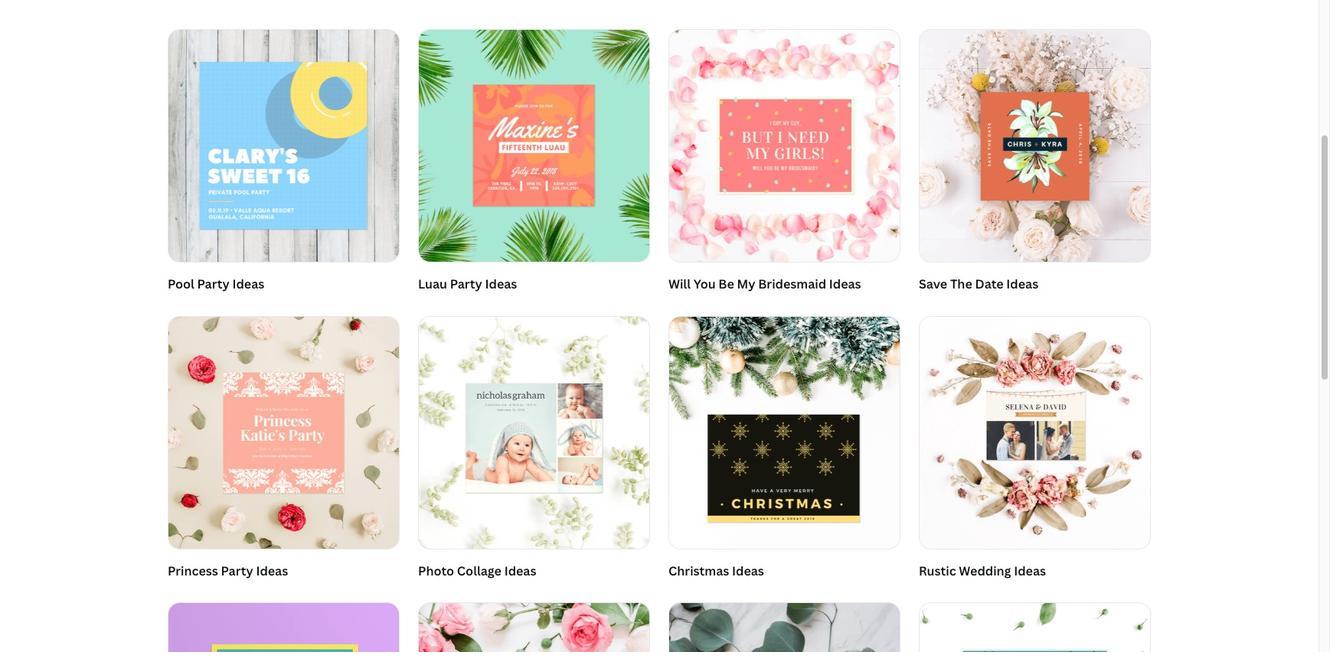 Task type: vqa. For each thing, say whether or not it's contained in the screenshot.
higher
no



Task type: describe. For each thing, give the bounding box(es) containing it.
will
[[669, 276, 691, 293]]

ideas up unicorn party thumbnail
[[256, 563, 288, 580]]

rustic
[[919, 563, 956, 580]]

save the date ideas link
[[919, 29, 1151, 298]]

valentine's day for him_thumbnail image
[[669, 604, 900, 653]]

rustic wedding thumbnail image
[[920, 317, 1150, 549]]

gender reveal thumbnail image
[[419, 604, 650, 653]]

party for princess
[[221, 563, 253, 580]]

50thannivthumbnail1 image
[[920, 604, 1150, 653]]

rustic wedding ideas link
[[919, 316, 1151, 585]]

ideas right pool
[[232, 276, 264, 293]]

party for luau
[[450, 276, 482, 293]]

bridesmaid
[[758, 276, 827, 293]]

princess
[[168, 563, 218, 580]]

be
[[719, 276, 734, 293]]

collage
[[457, 563, 502, 580]]

photo collage ideas
[[418, 563, 537, 580]]

pool
[[168, 276, 194, 293]]

christmas ideas
[[669, 563, 764, 580]]

will you be my bridesmaid ideas link
[[669, 29, 901, 298]]

christmas thumbnail image
[[669, 317, 900, 549]]

photo collage thumbnail_ image
[[419, 317, 650, 549]]

christmas ideas link
[[669, 316, 901, 585]]

will you be my bridesmaid ideas
[[669, 276, 861, 293]]

save the date thumbnail image
[[920, 30, 1150, 262]]

ideas right luau on the left of page
[[485, 276, 517, 293]]

save
[[919, 276, 948, 293]]

save the date ideas
[[919, 276, 1039, 293]]



Task type: locate. For each thing, give the bounding box(es) containing it.
ideas right date
[[1007, 276, 1039, 293]]

ideas right bridesmaid
[[829, 276, 861, 293]]

ideas inside "link"
[[829, 276, 861, 293]]

luau party ideas
[[418, 276, 517, 293]]

pool party ideas link
[[168, 29, 400, 298]]

christmas
[[669, 563, 729, 580]]

luau
[[418, 276, 447, 293]]

be my bridesmaid thumbnail image
[[669, 30, 900, 262]]

princess party thumbnail image
[[169, 317, 399, 549]]

ideas right "collage"
[[505, 563, 537, 580]]

photo
[[418, 563, 454, 580]]

you
[[694, 276, 716, 293]]

my
[[737, 276, 756, 293]]

party right luau on the left of page
[[450, 276, 482, 293]]

princess party ideas
[[168, 563, 288, 580]]

ideas right wedding
[[1014, 563, 1046, 580]]

photo collage ideas link
[[418, 316, 650, 585]]

date
[[975, 276, 1004, 293]]

ideas right christmas
[[732, 563, 764, 580]]

the
[[950, 276, 973, 293]]

wedding
[[959, 563, 1011, 580]]

princess party ideas link
[[168, 316, 400, 585]]

party right pool
[[197, 276, 230, 293]]

party
[[197, 276, 230, 293], [450, 276, 482, 293], [221, 563, 253, 580]]

pool party ideas
[[168, 276, 264, 293]]

luau party ideas link
[[418, 29, 650, 298]]

party right princess
[[221, 563, 253, 580]]

party for pool
[[197, 276, 230, 293]]

rustic wedding ideas
[[919, 563, 1046, 580]]

unicorn party thumbnail image
[[169, 604, 399, 653]]

luau party thumbnail image
[[419, 30, 650, 262]]

pool party thumbnail image
[[169, 30, 399, 262]]

ideas
[[232, 276, 264, 293], [485, 276, 517, 293], [829, 276, 861, 293], [1007, 276, 1039, 293], [256, 563, 288, 580], [505, 563, 537, 580], [732, 563, 764, 580], [1014, 563, 1046, 580]]



